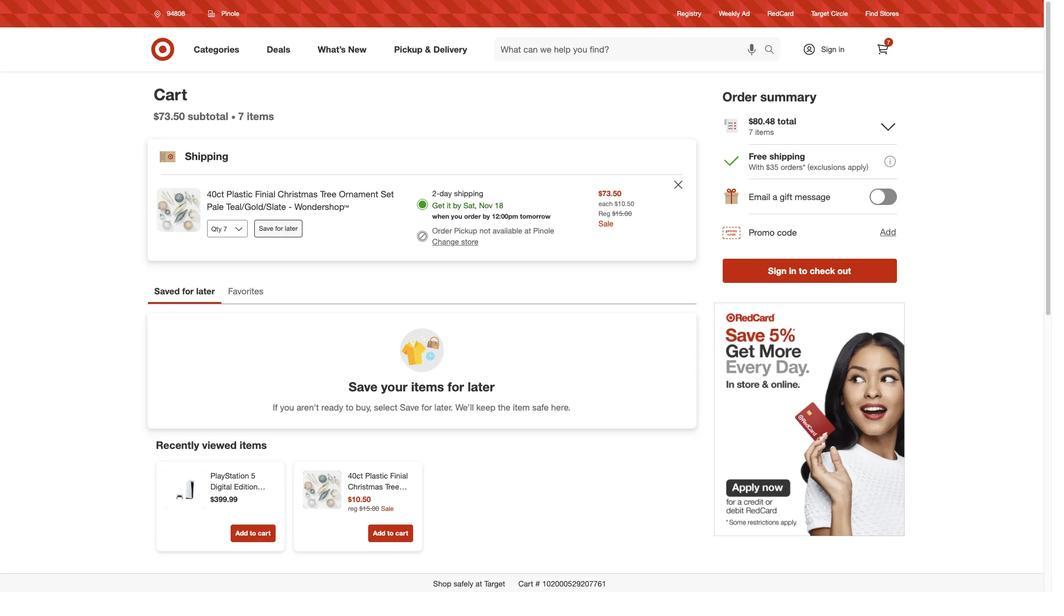 Task type: locate. For each thing, give the bounding box(es) containing it.
1 horizontal spatial add to cart button
[[368, 525, 413, 543]]

1 vertical spatial wondershop™
[[348, 504, 396, 513]]

recently viewed items
[[156, 439, 267, 451]]

1 horizontal spatial sign
[[822, 44, 837, 54]]

0 vertical spatial christmas
[[278, 189, 318, 200]]

pickup up store
[[454, 226, 478, 235]]

$10.50 right each
[[615, 200, 635, 208]]

0 horizontal spatial cart
[[258, 529, 271, 538]]

plastic up $10.50 reg $15.00 sale
[[365, 471, 388, 481]]

cart # 102000529207761
[[519, 579, 607, 589]]

$15.00 inside $73.50 each $10.50 reg $15.00 sale
[[613, 209, 632, 217]]

order up $80.48
[[723, 89, 757, 104]]

40ct plastic finial christmas tree ornament set - wondershop™
[[348, 471, 408, 513]]

0 horizontal spatial add
[[235, 529, 248, 538]]

set left '2-'
[[381, 189, 394, 200]]

0 horizontal spatial $15.00
[[359, 504, 379, 513]]

1 vertical spatial later
[[196, 286, 215, 297]]

1 horizontal spatial 7
[[749, 127, 754, 136]]

find stores link
[[866, 9, 900, 18]]

40ct for 40ct plastic finial christmas tree ornament set pale teal/gold/slate - wondershop™
[[207, 189, 224, 200]]

cart down 'playstation 5 digital edition console' link
[[258, 529, 271, 538]]

to
[[800, 265, 808, 276], [346, 402, 354, 413], [250, 529, 256, 538], [387, 529, 394, 538]]

weekly
[[719, 10, 741, 18]]

1 horizontal spatial pinole
[[534, 226, 555, 235]]

1 vertical spatial you
[[280, 402, 294, 413]]

0 vertical spatial sign
[[822, 44, 837, 54]]

1 cart from the left
[[258, 529, 271, 538]]

shipping inside the 2-day shipping get it by sat, nov 18 when you order by 12:00pm tomorrow
[[454, 189, 484, 198]]

nov
[[479, 201, 493, 210]]

sign
[[822, 44, 837, 54], [769, 265, 787, 276]]

1 vertical spatial plastic
[[365, 471, 388, 481]]

in for sign in
[[839, 44, 845, 54]]

What can we help you find? suggestions appear below search field
[[494, 37, 767, 61]]

items down $80.48
[[756, 127, 775, 136]]

pinole
[[221, 9, 240, 18], [534, 226, 555, 235]]

later.
[[435, 402, 453, 413]]

- up save for later
[[289, 201, 292, 212]]

save your items for later
[[349, 379, 495, 394]]

12:00pm
[[492, 212, 519, 221]]

1 horizontal spatial order
[[723, 89, 757, 104]]

in down circle
[[839, 44, 845, 54]]

add to cart button
[[230, 525, 276, 543], [368, 525, 413, 543]]

sign inside "sign in" link
[[822, 44, 837, 54]]

0 horizontal spatial sale
[[381, 504, 394, 513]]

sale
[[599, 219, 614, 228], [381, 504, 394, 513]]

0 vertical spatial finial
[[255, 189, 276, 200]]

digital
[[210, 482, 232, 491]]

pickup
[[394, 44, 423, 55], [454, 226, 478, 235]]

order
[[464, 212, 481, 221]]

$73.50 inside $73.50 each $10.50 reg $15.00 sale
[[599, 189, 622, 198]]

plastic
[[227, 189, 253, 200], [365, 471, 388, 481]]

subtotal
[[188, 110, 229, 122]]

order for order pickup not available at pinole change store
[[433, 226, 452, 235]]

0 vertical spatial set
[[381, 189, 394, 200]]

0 horizontal spatial 7
[[238, 110, 244, 122]]

for up we'll
[[448, 379, 464, 394]]

plastic inside 40ct plastic finial christmas tree ornament set pale teal/gold/slate - wondershop™
[[227, 189, 253, 200]]

40ct plastic finial christmas tree ornament set - wondershop™ image
[[303, 471, 341, 509], [303, 471, 341, 509]]

1 vertical spatial sign
[[769, 265, 787, 276]]

7 right subtotal
[[238, 110, 244, 122]]

1 horizontal spatial tree
[[385, 482, 399, 491]]

0 vertical spatial you
[[451, 212, 463, 221]]

$80.48
[[749, 116, 776, 127]]

plastic inside 40ct plastic finial christmas tree ornament set - wondershop™
[[365, 471, 388, 481]]

code
[[778, 227, 798, 238]]

shop
[[434, 579, 452, 589]]

0 vertical spatial at
[[525, 226, 531, 235]]

1 horizontal spatial finial
[[390, 471, 408, 481]]

None radio
[[417, 199, 428, 210]]

0 horizontal spatial by
[[453, 201, 462, 210]]

teal/gold/slate
[[226, 201, 286, 212]]

sign down target circle link
[[822, 44, 837, 54]]

later inside button
[[285, 224, 298, 233]]

$73.50 left subtotal
[[154, 110, 185, 122]]

$10.50 inside $10.50 reg $15.00 sale
[[348, 495, 371, 504]]

40ct inside 40ct plastic finial christmas tree ornament set - wondershop™
[[348, 471, 363, 481]]

set for 40ct plastic finial christmas tree ornament set pale teal/gold/slate - wondershop™
[[381, 189, 394, 200]]

2 cart from the left
[[395, 529, 408, 538]]

save down 'teal/gold/slate'
[[259, 224, 274, 233]]

target
[[812, 10, 830, 18], [485, 579, 506, 589]]

1 horizontal spatial cart
[[395, 529, 408, 538]]

1 vertical spatial save
[[349, 379, 378, 394]]

message
[[795, 192, 831, 202]]

0 horizontal spatial save
[[259, 224, 274, 233]]

$73.50
[[154, 110, 185, 122], [599, 189, 622, 198]]

target right safely
[[485, 579, 506, 589]]

0 horizontal spatial add to cart button
[[230, 525, 276, 543]]

later down 40ct plastic finial christmas tree ornament set pale teal/gold/slate - wondershop™
[[285, 224, 298, 233]]

not available radio
[[417, 231, 428, 242]]

set up add to cart
[[384, 493, 396, 502]]

select
[[374, 402, 398, 413]]

finial inside 40ct plastic finial christmas tree ornament set pale teal/gold/slate - wondershop™
[[255, 189, 276, 200]]

2 vertical spatial save
[[400, 402, 419, 413]]

1 vertical spatial target
[[485, 579, 506, 589]]

$10.50 up reg
[[348, 495, 371, 504]]

cart inside $399.99 add to cart
[[258, 529, 271, 538]]

0 horizontal spatial finial
[[255, 189, 276, 200]]

1 vertical spatial ornament
[[348, 493, 382, 502]]

1 horizontal spatial you
[[451, 212, 463, 221]]

save inside button
[[259, 224, 274, 233]]

0 horizontal spatial tree
[[320, 189, 337, 200]]

set inside 40ct plastic finial christmas tree ornament set - wondershop™
[[384, 493, 396, 502]]

40ct plastic finial christmas tree ornament set - wondershop™ link
[[348, 471, 411, 513]]

wondershop™ up add to cart
[[348, 504, 396, 513]]

40ct plastic finial christmas tree ornament set pale teal/gold/slate - wondershop™ link
[[207, 188, 400, 213]]

- inside 40ct plastic finial christmas tree ornament set pale teal/gold/slate - wondershop™
[[289, 201, 292, 212]]

summary
[[761, 89, 817, 104]]

items right subtotal
[[247, 110, 274, 122]]

you left the order
[[451, 212, 463, 221]]

1 horizontal spatial christmas
[[348, 482, 383, 491]]

order inside order pickup not available at pinole change store
[[433, 226, 452, 235]]

sign inside sign in to check out button
[[769, 265, 787, 276]]

when
[[433, 212, 450, 221]]

#
[[536, 579, 540, 589]]

at
[[525, 226, 531, 235], [476, 579, 482, 589]]

1 vertical spatial sale
[[381, 504, 394, 513]]

later for saved for later
[[196, 286, 215, 297]]

later up keep
[[468, 379, 495, 394]]

ornament for 40ct plastic finial christmas tree ornament set - wondershop™
[[348, 493, 382, 502]]

plastic for -
[[365, 471, 388, 481]]

$10.50 reg $15.00 sale
[[348, 495, 394, 513]]

1 add to cart button from the left
[[230, 525, 276, 543]]

0 vertical spatial later
[[285, 224, 298, 233]]

shipping up sat,
[[454, 189, 484, 198]]

1 horizontal spatial $15.00
[[613, 209, 632, 217]]

by right "it"
[[453, 201, 462, 210]]

2 horizontal spatial later
[[468, 379, 495, 394]]

tomorrow
[[520, 212, 551, 221]]

cart down the '40ct plastic finial christmas tree ornament set - wondershop™' "link"
[[395, 529, 408, 538]]

at down tomorrow
[[525, 226, 531, 235]]

7
[[888, 39, 891, 46], [238, 110, 244, 122], [749, 127, 754, 136]]

7 down 'stores' at right
[[888, 39, 891, 46]]

sale up add to cart
[[381, 504, 394, 513]]

0 vertical spatial ornament
[[339, 189, 378, 200]]

target redcard save 5% get more every day. in store & online. apply now for a credit or debit redcard. *some restrictions apply. image
[[714, 303, 905, 536]]

ready
[[322, 402, 344, 413]]

0 horizontal spatial cart
[[154, 84, 187, 104]]

buy,
[[356, 402, 372, 413]]

sign in link
[[794, 37, 862, 61]]

you
[[451, 212, 463, 221], [280, 402, 294, 413]]

1 vertical spatial $73.50
[[599, 189, 622, 198]]

pinole down tomorrow
[[534, 226, 555, 235]]

christmas inside 40ct plastic finial christmas tree ornament set - wondershop™
[[348, 482, 383, 491]]

ornament for 40ct plastic finial christmas tree ornament set pale teal/gold/slate - wondershop™
[[339, 189, 378, 200]]

for down 'teal/gold/slate'
[[275, 224, 283, 233]]

2 horizontal spatial add
[[881, 227, 897, 238]]

sign down promo code
[[769, 265, 787, 276]]

plastic up 'teal/gold/slate'
[[227, 189, 253, 200]]

tree
[[320, 189, 337, 200], [385, 482, 399, 491]]

1 vertical spatial $15.00
[[359, 504, 379, 513]]

cart
[[154, 84, 187, 104], [519, 579, 534, 589]]

day
[[440, 189, 452, 198]]

redcard link
[[768, 9, 794, 18]]

0 vertical spatial in
[[839, 44, 845, 54]]

$10.50 inside $73.50 each $10.50 reg $15.00 sale
[[615, 200, 635, 208]]

0 vertical spatial shipping
[[770, 151, 806, 162]]

1 vertical spatial shipping
[[454, 189, 484, 198]]

find stores
[[866, 10, 900, 18]]

1 horizontal spatial at
[[525, 226, 531, 235]]

1 horizontal spatial sale
[[599, 219, 614, 228]]

1 vertical spatial cart
[[519, 579, 534, 589]]

sign in to check out button
[[723, 259, 897, 283]]

7 for 7
[[888, 39, 891, 46]]

pinole up categories link
[[221, 9, 240, 18]]

cart item ready to fulfill group
[[148, 175, 696, 261]]

wondershop™ up save for later
[[295, 201, 349, 212]]

set inside 40ct plastic finial christmas tree ornament set pale teal/gold/slate - wondershop™
[[381, 189, 394, 200]]

40ct plastic finial christmas tree ornament set pale teal/gold/slate - wondershop™
[[207, 189, 394, 212]]

finial
[[255, 189, 276, 200], [390, 471, 408, 481]]

1 vertical spatial 7
[[238, 110, 244, 122]]

playstation
[[210, 471, 249, 481]]

(exclusions
[[808, 162, 846, 172]]

finial up 'teal/gold/slate'
[[255, 189, 276, 200]]

0 vertical spatial 7
[[888, 39, 891, 46]]

shipping
[[770, 151, 806, 162], [454, 189, 484, 198]]

add to cart button down $10.50 reg $15.00 sale
[[368, 525, 413, 543]]

1 vertical spatial 40ct
[[348, 471, 363, 481]]

to down $10.50 reg $15.00 sale
[[387, 529, 394, 538]]

playstation 5 digital edition console link
[[210, 471, 273, 502]]

1 vertical spatial -
[[398, 493, 401, 502]]

1 horizontal spatial target
[[812, 10, 830, 18]]

0 horizontal spatial sign
[[769, 265, 787, 276]]

$73.50 up each
[[599, 189, 622, 198]]

finial up $10.50 reg $15.00 sale
[[390, 471, 408, 481]]

0 vertical spatial tree
[[320, 189, 337, 200]]

7 down $80.48
[[749, 127, 754, 136]]

0 horizontal spatial later
[[196, 286, 215, 297]]

0 vertical spatial sale
[[599, 219, 614, 228]]

ornament inside 40ct plastic finial christmas tree ornament set pale teal/gold/slate - wondershop™
[[339, 189, 378, 200]]

0 horizontal spatial you
[[280, 402, 294, 413]]

1 vertical spatial set
[[384, 493, 396, 502]]

1 horizontal spatial -
[[398, 493, 401, 502]]

0 horizontal spatial in
[[790, 265, 797, 276]]

registry link
[[678, 9, 702, 18]]

we'll
[[456, 402, 474, 413]]

sale down reg
[[599, 219, 614, 228]]

0 horizontal spatial at
[[476, 579, 482, 589]]

0 horizontal spatial order
[[433, 226, 452, 235]]

40ct up $10.50 reg $15.00 sale
[[348, 471, 363, 481]]

target circle link
[[812, 9, 849, 18]]

0 horizontal spatial plastic
[[227, 189, 253, 200]]

items inside $80.48 total 7 items
[[756, 127, 775, 136]]

1 vertical spatial in
[[790, 265, 797, 276]]

in inside button
[[790, 265, 797, 276]]

1 vertical spatial pinole
[[534, 226, 555, 235]]

0 vertical spatial $73.50
[[154, 110, 185, 122]]

save up buy,
[[349, 379, 378, 394]]

40ct up pale
[[207, 189, 224, 200]]

shipping up orders*
[[770, 151, 806, 162]]

christmas up save for later
[[278, 189, 318, 200]]

$15.00
[[613, 209, 632, 217], [359, 504, 379, 513]]

- right $10.50 reg $15.00 sale
[[398, 493, 401, 502]]

ornament inside 40ct plastic finial christmas tree ornament set - wondershop™
[[348, 493, 382, 502]]

to left buy,
[[346, 402, 354, 413]]

1 horizontal spatial 40ct
[[348, 471, 363, 481]]

later right saved
[[196, 286, 215, 297]]

1 vertical spatial $10.50
[[348, 495, 371, 504]]

deals link
[[258, 37, 304, 61]]

tree for teal/gold/slate
[[320, 189, 337, 200]]

$73.50 each $10.50 reg $15.00 sale
[[599, 189, 635, 228]]

2 horizontal spatial 7
[[888, 39, 891, 46]]

for right saved
[[182, 286, 194, 297]]

1 horizontal spatial save
[[349, 379, 378, 394]]

0 horizontal spatial -
[[289, 201, 292, 212]]

2 vertical spatial 7
[[749, 127, 754, 136]]

5
[[251, 471, 255, 481]]

it
[[447, 201, 451, 210]]

1 horizontal spatial add
[[373, 529, 385, 538]]

order
[[723, 89, 757, 104], [433, 226, 452, 235]]

0 horizontal spatial shipping
[[454, 189, 484, 198]]

save
[[259, 224, 274, 233], [349, 379, 378, 394], [400, 402, 419, 413]]

if you aren't ready to buy, select save for later. we'll keep the item safe here.
[[273, 402, 571, 413]]

1 horizontal spatial $10.50
[[615, 200, 635, 208]]

add to cart button down the $399.99
[[230, 525, 276, 543]]

christmas inside 40ct plastic finial christmas tree ornament set pale teal/gold/slate - wondershop™
[[278, 189, 318, 200]]

1 vertical spatial pickup
[[454, 226, 478, 235]]

pickup left '&'
[[394, 44, 423, 55]]

christmas up $10.50 reg $15.00 sale
[[348, 482, 383, 491]]

0 horizontal spatial christmas
[[278, 189, 318, 200]]

0 horizontal spatial 40ct
[[207, 189, 224, 200]]

add to cart
[[373, 529, 408, 538]]

1 horizontal spatial $73.50
[[599, 189, 622, 198]]

promo
[[749, 227, 775, 238]]

0 horizontal spatial pinole
[[221, 9, 240, 18]]

$73.50 for subtotal
[[154, 110, 185, 122]]

by down nov
[[483, 212, 490, 221]]

tree inside 40ct plastic finial christmas tree ornament set - wondershop™
[[385, 482, 399, 491]]

1 horizontal spatial plastic
[[365, 471, 388, 481]]

to left check
[[800, 265, 808, 276]]

sign for sign in
[[822, 44, 837, 54]]

at right safely
[[476, 579, 482, 589]]

1 horizontal spatial shipping
[[770, 151, 806, 162]]

get
[[433, 201, 445, 210]]

add inside button
[[881, 227, 897, 238]]

later for save for later
[[285, 224, 298, 233]]

0 vertical spatial order
[[723, 89, 757, 104]]

1 horizontal spatial in
[[839, 44, 845, 54]]

cart up $73.50 subtotal
[[154, 84, 187, 104]]

shipping inside free shipping with $35 orders* (exclusions apply)
[[770, 151, 806, 162]]

0 vertical spatial wondershop™
[[295, 201, 349, 212]]

1 vertical spatial christmas
[[348, 482, 383, 491]]

target left circle
[[812, 10, 830, 18]]

for left later.
[[422, 402, 432, 413]]

in left check
[[790, 265, 797, 276]]

cart inside 'button'
[[395, 529, 408, 538]]

1 horizontal spatial pickup
[[454, 226, 478, 235]]

sign in
[[822, 44, 845, 54]]

cart left #
[[519, 579, 534, 589]]

40ct inside 40ct plastic finial christmas tree ornament set pale teal/gold/slate - wondershop™
[[207, 189, 224, 200]]

to down edition
[[250, 529, 256, 538]]

tree inside 40ct plastic finial christmas tree ornament set pale teal/gold/slate - wondershop™
[[320, 189, 337, 200]]

to inside $399.99 add to cart
[[250, 529, 256, 538]]

0 vertical spatial plastic
[[227, 189, 253, 200]]

in for sign in to check out
[[790, 265, 797, 276]]

save right select
[[400, 402, 419, 413]]

you right the if
[[280, 402, 294, 413]]

ornament
[[339, 189, 378, 200], [348, 493, 382, 502]]

set
[[381, 189, 394, 200], [384, 493, 396, 502]]

0 vertical spatial pinole
[[221, 9, 240, 18]]

2 add to cart button from the left
[[368, 525, 413, 543]]

order up change
[[433, 226, 452, 235]]

0 horizontal spatial $73.50
[[154, 110, 185, 122]]

94806
[[167, 9, 185, 18]]

0 vertical spatial 40ct
[[207, 189, 224, 200]]

here.
[[552, 402, 571, 413]]

playstation 5 digital edition console image
[[165, 471, 204, 509], [165, 471, 204, 509]]

0 vertical spatial $15.00
[[613, 209, 632, 217]]

finial inside 40ct plastic finial christmas tree ornament set - wondershop™
[[390, 471, 408, 481]]

keep
[[477, 402, 496, 413]]

reg
[[599, 209, 611, 217]]



Task type: vqa. For each thing, say whether or not it's contained in the screenshot.
purchased in the right of the page
no



Task type: describe. For each thing, give the bounding box(es) containing it.
set for 40ct plastic finial christmas tree ornament set - wondershop™
[[384, 493, 396, 502]]

change
[[433, 237, 459, 246]]

order pickup not available at pinole change store
[[433, 226, 555, 246]]

store
[[462, 237, 479, 246]]

pinole button
[[201, 4, 247, 24]]

orders*
[[781, 162, 806, 172]]

saved for later link
[[148, 281, 222, 304]]

for inside save for later button
[[275, 224, 283, 233]]

apply)
[[848, 162, 869, 172]]

7 inside $80.48 total 7 items
[[749, 127, 754, 136]]

saved for later
[[154, 286, 215, 297]]

sign for sign in to check out
[[769, 265, 787, 276]]

each
[[599, 200, 613, 208]]

$73.50 for each
[[599, 189, 622, 198]]

$399.99 add to cart
[[210, 495, 271, 538]]

search button
[[760, 37, 786, 64]]

94806 button
[[147, 4, 197, 24]]

cart for cart
[[154, 84, 187, 104]]

find
[[866, 10, 879, 18]]

1 vertical spatial at
[[476, 579, 482, 589]]

your
[[381, 379, 408, 394]]

finial for teal/gold/slate
[[255, 189, 276, 200]]

free
[[749, 151, 768, 162]]

40ct plastic finial christmas tree ornament set pale teal/gold/slate - wondershop&#8482; image
[[157, 188, 200, 232]]

ad
[[742, 10, 751, 18]]

a
[[773, 192, 778, 202]]

for inside saved for later link
[[182, 286, 194, 297]]

$80.48 total 7 items
[[749, 116, 797, 136]]

check
[[810, 265, 836, 276]]

order summary
[[723, 89, 817, 104]]

what's
[[318, 44, 346, 55]]

0 vertical spatial target
[[812, 10, 830, 18]]

stores
[[881, 10, 900, 18]]

pickup inside order pickup not available at pinole change store
[[454, 226, 478, 235]]

add inside $399.99 add to cart
[[235, 529, 248, 538]]

add button
[[880, 226, 897, 239]]

cart for cart # 102000529207761
[[519, 579, 534, 589]]

target circle
[[812, 10, 849, 18]]

shop safely at target
[[434, 579, 506, 589]]

at inside order pickup not available at pinole change store
[[525, 226, 531, 235]]

pickup & delivery link
[[385, 37, 481, 61]]

what's new link
[[309, 37, 381, 61]]

wondershop™ inside 40ct plastic finial christmas tree ornament set pale teal/gold/slate - wondershop™
[[295, 201, 349, 212]]

0 vertical spatial by
[[453, 201, 462, 210]]

aren't
[[297, 402, 319, 413]]

shipping
[[185, 149, 229, 162]]

sign in to check out
[[769, 265, 852, 276]]

- inside 40ct plastic finial christmas tree ornament set - wondershop™
[[398, 493, 401, 502]]

out
[[838, 265, 852, 276]]

safe
[[533, 402, 549, 413]]

0 horizontal spatial pickup
[[394, 44, 423, 55]]

free shipping with $35 orders* (exclusions apply)
[[749, 151, 869, 172]]

if
[[273, 402, 278, 413]]

2-
[[433, 189, 440, 198]]

finial for wondershop™
[[390, 471, 408, 481]]

plastic for pale
[[227, 189, 253, 200]]

save for save your items for later
[[349, 379, 378, 394]]

playstation 5 digital edition console
[[210, 471, 258, 502]]

gift
[[780, 192, 793, 202]]

1 vertical spatial by
[[483, 212, 490, 221]]

categories
[[194, 44, 239, 55]]

40ct for 40ct plastic finial christmas tree ornament set - wondershop™
[[348, 471, 363, 481]]

save for save for later
[[259, 224, 274, 233]]

tree for wondershop™
[[385, 482, 399, 491]]

7 items
[[238, 110, 274, 122]]

wondershop™ inside 40ct plastic finial christmas tree ornament set - wondershop™
[[348, 504, 396, 513]]

2 vertical spatial later
[[468, 379, 495, 394]]

not
[[480, 226, 491, 235]]

circle
[[832, 10, 849, 18]]

add for add
[[881, 227, 897, 238]]

pinole inside pinole dropdown button
[[221, 9, 240, 18]]

item
[[513, 402, 530, 413]]

save for later
[[259, 224, 298, 233]]

sale inside $10.50 reg $15.00 sale
[[381, 504, 394, 513]]

you inside the 2-day shipping get it by sat, nov 18 when you order by 12:00pm tomorrow
[[451, 212, 463, 221]]

to inside button
[[800, 265, 808, 276]]

$15.00 inside $10.50 reg $15.00 sale
[[359, 504, 379, 513]]

weekly ad
[[719, 10, 751, 18]]

order for order summary
[[723, 89, 757, 104]]

items up if you aren't ready to buy, select save for later. we'll keep the item safe here.
[[411, 379, 444, 394]]

items up 5
[[240, 439, 267, 451]]

7 for 7 items
[[238, 110, 244, 122]]

what's new
[[318, 44, 367, 55]]

pale
[[207, 201, 224, 212]]

saved
[[154, 286, 180, 297]]

sale inside $73.50 each $10.50 reg $15.00 sale
[[599, 219, 614, 228]]

christmas for wondershop™
[[348, 482, 383, 491]]

7 link
[[871, 37, 895, 61]]

reg
[[348, 504, 358, 513]]

pickup & delivery
[[394, 44, 468, 55]]

new
[[348, 44, 367, 55]]

change store button
[[433, 237, 479, 247]]

18
[[495, 201, 504, 210]]

add for add to cart
[[373, 529, 385, 538]]

weekly ad link
[[719, 9, 751, 18]]

2-day shipping get it by sat, nov 18 when you order by 12:00pm tomorrow
[[433, 189, 551, 221]]

add to cart button for playstation 5 digital edition console
[[230, 525, 276, 543]]

favorites
[[228, 286, 264, 297]]

&
[[425, 44, 431, 55]]

$73.50 subtotal
[[154, 110, 229, 122]]

sat,
[[464, 201, 477, 210]]

pinole inside order pickup not available at pinole change store
[[534, 226, 555, 235]]

categories link
[[185, 37, 253, 61]]

add to cart button for 40ct plastic finial christmas tree ornament set - wondershop™
[[368, 525, 413, 543]]

christmas for teal/gold/slate
[[278, 189, 318, 200]]

$35
[[767, 162, 779, 172]]

2 horizontal spatial save
[[400, 402, 419, 413]]

0 horizontal spatial target
[[485, 579, 506, 589]]

$399.99
[[210, 495, 238, 504]]

viewed
[[202, 439, 237, 451]]

save for later button
[[254, 220, 303, 237]]

search
[[760, 45, 786, 56]]



